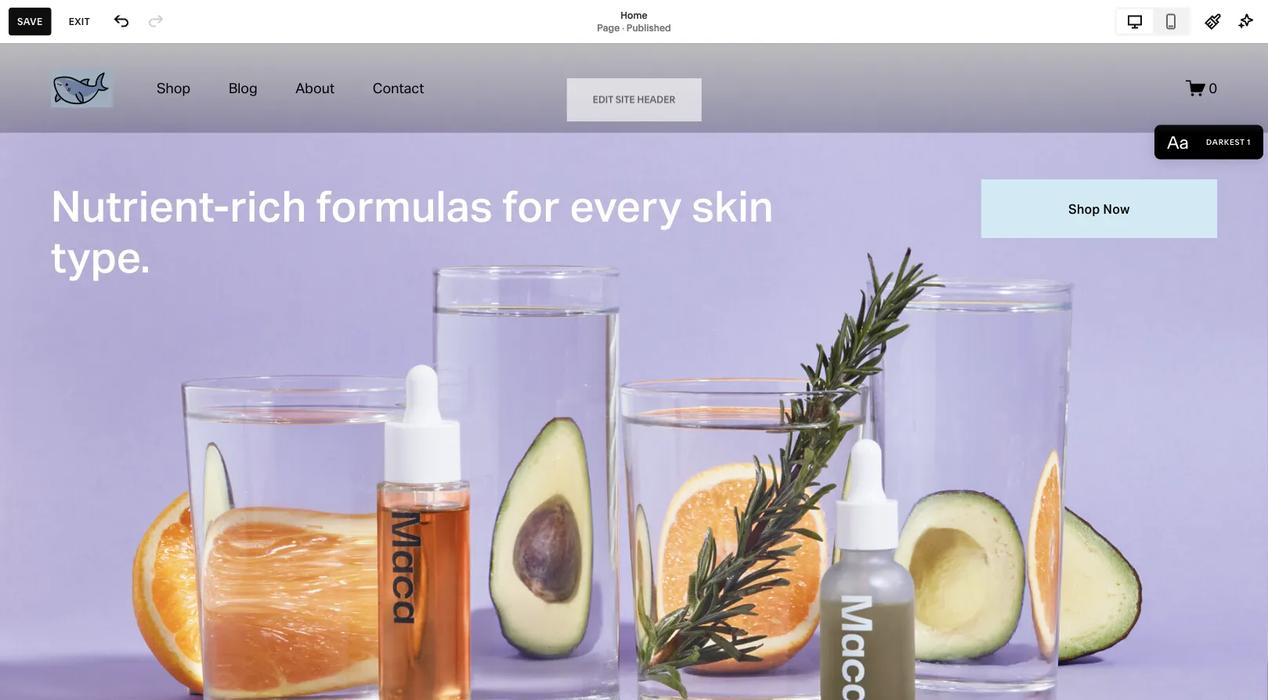 Task type: describe. For each thing, give the bounding box(es) containing it.
acuity scheduling link
[[26, 236, 174, 254]]

selling link
[[26, 124, 174, 143]]

settings
[[26, 569, 75, 584]]

settings link
[[26, 568, 174, 586]]

ra
[[32, 654, 45, 665]]

help link
[[26, 596, 54, 613]]

home page · published
[[597, 9, 671, 33]]

help
[[26, 596, 54, 612]]

ruby anderson rubyanndersson@gmail.com
[[62, 648, 189, 671]]

exit
[[69, 16, 90, 27]]

ruby
[[62, 648, 85, 659]]

contacts link
[[26, 180, 174, 198]]

save button
[[9, 7, 52, 36]]

analytics link
[[26, 208, 174, 226]]

scheduling
[[67, 236, 134, 252]]

asset library
[[26, 541, 104, 556]]

analytics
[[26, 208, 81, 224]]

contacts
[[26, 181, 80, 196]]

asset library link
[[26, 540, 174, 558]]

save
[[17, 16, 43, 27]]

·
[[622, 22, 625, 33]]



Task type: locate. For each thing, give the bounding box(es) containing it.
website
[[26, 97, 75, 112]]

marketing link
[[26, 152, 174, 170]]

published
[[627, 22, 671, 33]]

acuity scheduling
[[26, 236, 134, 252]]

asset
[[26, 541, 60, 556]]

marketing
[[26, 153, 87, 168]]

website link
[[26, 96, 174, 115]]

anderson
[[87, 648, 131, 659]]

home
[[621, 9, 648, 21]]

library
[[63, 541, 104, 556]]

exit button
[[60, 7, 99, 36]]

acuity
[[26, 236, 64, 252]]

selling
[[26, 125, 66, 140]]

rubyanndersson@gmail.com
[[62, 660, 189, 671]]

tab list
[[1118, 9, 1190, 34]]

page
[[597, 22, 620, 33]]



Task type: vqa. For each thing, say whether or not it's contained in the screenshot.
Home Page · Published
yes



